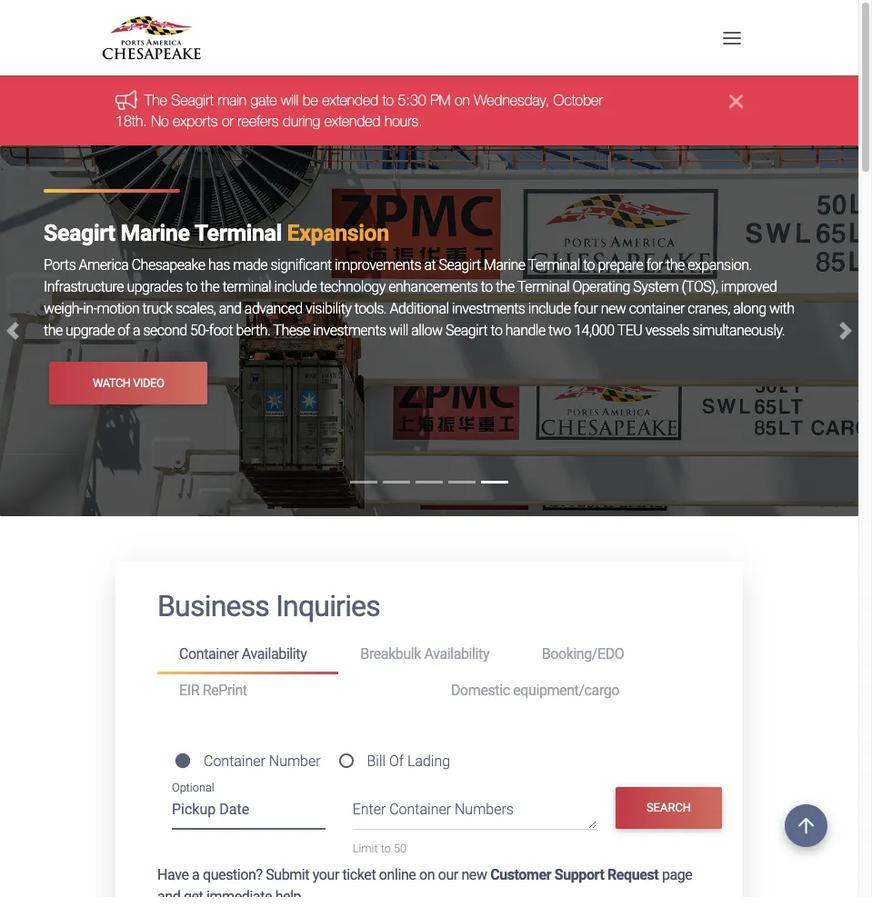 Task type: locate. For each thing, give the bounding box(es) containing it.
availability for container availability
[[242, 646, 307, 664]]

terminal up made
[[194, 220, 282, 247]]

marine up handle
[[484, 257, 525, 274]]

enter
[[353, 801, 386, 818]]

include
[[274, 279, 317, 296], [528, 300, 571, 318]]

(tos),
[[682, 279, 718, 296]]

wednesday,
[[474, 92, 550, 109]]

and
[[219, 300, 241, 318], [157, 889, 180, 898]]

50-
[[190, 322, 209, 340]]

0 horizontal spatial a
[[133, 322, 140, 340]]

go to top image
[[785, 805, 828, 848]]

system
[[633, 279, 679, 296]]

along
[[733, 300, 766, 318]]

0 horizontal spatial availability
[[242, 646, 307, 664]]

equipment/cargo
[[513, 682, 620, 700]]

terminal up the two
[[518, 279, 569, 296]]

weigh-
[[44, 300, 83, 318]]

to right enhancements
[[481, 279, 493, 296]]

2 availability from the left
[[424, 646, 489, 664]]

request
[[608, 867, 659, 884]]

5:30
[[398, 92, 426, 109]]

1 vertical spatial extended
[[324, 113, 381, 129]]

on inside the seagirt main gate will be extended to 5:30 pm on wednesday, october 18th.  no exports or reefers during extended hours.
[[455, 92, 470, 109]]

limit to 50
[[353, 842, 407, 856]]

1 horizontal spatial will
[[389, 322, 408, 340]]

0 horizontal spatial investments
[[313, 322, 386, 340]]

inquiries
[[276, 589, 380, 624]]

0 vertical spatial on
[[455, 92, 470, 109]]

1 vertical spatial and
[[157, 889, 180, 898]]

1 vertical spatial container
[[204, 753, 266, 770]]

teu
[[617, 322, 643, 340]]

on left the our
[[419, 867, 435, 884]]

container up eir reprint
[[179, 646, 239, 664]]

for
[[646, 257, 663, 274]]

of
[[389, 753, 404, 770]]

to left handle
[[491, 322, 503, 340]]

business
[[157, 589, 269, 624]]

1 horizontal spatial a
[[192, 867, 200, 884]]

handle
[[506, 322, 546, 340]]

and inside page and get immediate help.
[[157, 889, 180, 898]]

new
[[601, 300, 626, 318], [462, 867, 487, 884]]

1 horizontal spatial availability
[[424, 646, 489, 664]]

1 horizontal spatial new
[[601, 300, 626, 318]]

1 vertical spatial marine
[[484, 257, 525, 274]]

upgrades
[[127, 279, 183, 296]]

a inside the ports america chesapeake has made significant improvements at seagirt marine terminal to                          prepare for the expansion. infrastructure upgrades to the terminal include technology                          enhancements to the terminal operating system (tos), improved weigh-in-motion truck scales,                          and advanced visibility tools. additional investments include four new container cranes,                          along with the upgrade of a second 50-foot berth. these investments will allow seagirt                          to handle two 14,000 teu vessels simultaneously.
[[133, 322, 140, 340]]

on
[[455, 92, 470, 109], [419, 867, 435, 884]]

availability
[[242, 646, 307, 664], [424, 646, 489, 664]]

and inside the ports america chesapeake has made significant improvements at seagirt marine terminal to                          prepare for the expansion. infrastructure upgrades to the terminal include technology                          enhancements to the terminal operating system (tos), improved weigh-in-motion truck scales,                          and advanced visibility tools. additional investments include four new container cranes,                          along with the upgrade of a second 50-foot berth. these investments will allow seagirt                          to handle two 14,000 teu vessels simultaneously.
[[219, 300, 241, 318]]

the seagirt main gate will be extended to 5:30 pm on wednesday, october 18th.  no exports or reefers during extended hours. link
[[116, 92, 603, 129]]

toggle navigation image
[[719, 24, 746, 52]]

0 horizontal spatial marine
[[120, 220, 190, 247]]

significant
[[271, 257, 332, 274]]

to left 5:30
[[383, 92, 394, 109]]

hours.
[[385, 113, 423, 129]]

0 vertical spatial new
[[601, 300, 626, 318]]

on right 'pm'
[[455, 92, 470, 109]]

extended right during
[[324, 113, 381, 129]]

cranes,
[[688, 300, 730, 318]]

breakbulk availability link
[[339, 639, 520, 672]]

include up the two
[[528, 300, 571, 318]]

improvements
[[335, 257, 421, 274]]

bill of lading
[[367, 753, 450, 770]]

four
[[574, 300, 598, 318]]

lading
[[408, 753, 450, 770]]

50
[[394, 842, 407, 856]]

the down has
[[201, 279, 220, 296]]

14,000
[[574, 322, 615, 340]]

0 horizontal spatial on
[[419, 867, 435, 884]]

and up foot
[[219, 300, 241, 318]]

the up handle
[[496, 279, 515, 296]]

no
[[151, 113, 169, 129]]

of
[[118, 322, 130, 340]]

1 horizontal spatial marine
[[484, 257, 525, 274]]

the down weigh-
[[44, 322, 62, 340]]

1 horizontal spatial on
[[455, 92, 470, 109]]

1 horizontal spatial and
[[219, 300, 241, 318]]

investments down tools.
[[313, 322, 386, 340]]

search
[[647, 802, 691, 815]]

a right of
[[133, 322, 140, 340]]

marine up chesapeake
[[120, 220, 190, 247]]

terminal
[[194, 220, 282, 247], [528, 257, 580, 274], [518, 279, 569, 296]]

0 horizontal spatial and
[[157, 889, 180, 898]]

seagirt
[[171, 92, 214, 109], [44, 220, 115, 247], [439, 257, 481, 274], [446, 322, 488, 340]]

new right the our
[[462, 867, 487, 884]]

domestic
[[451, 682, 510, 700]]

to
[[383, 92, 394, 109], [583, 257, 595, 274], [186, 279, 198, 296], [481, 279, 493, 296], [491, 322, 503, 340], [381, 842, 391, 856]]

0 horizontal spatial new
[[462, 867, 487, 884]]

availability up eir reprint link on the bottom left of page
[[242, 646, 307, 664]]

0 vertical spatial terminal
[[194, 220, 282, 247]]

extended right be
[[322, 92, 379, 109]]

terminal up operating at the top right of page
[[528, 257, 580, 274]]

breakbulk availability
[[361, 646, 489, 664]]

watch video link
[[49, 362, 208, 404]]

eir
[[179, 682, 199, 700]]

0 vertical spatial container
[[179, 646, 239, 664]]

support
[[555, 867, 604, 884]]

has
[[208, 257, 230, 274]]

watch video
[[93, 376, 164, 390]]

1 vertical spatial will
[[389, 322, 408, 340]]

investments up handle
[[452, 300, 525, 318]]

container
[[629, 300, 685, 318]]

1 vertical spatial include
[[528, 300, 571, 318]]

1 horizontal spatial investments
[[452, 300, 525, 318]]

0 vertical spatial will
[[281, 92, 299, 109]]

october
[[554, 92, 603, 109]]

seagirt right at
[[439, 257, 481, 274]]

1 vertical spatial investments
[[313, 322, 386, 340]]

new down operating at the top right of page
[[601, 300, 626, 318]]

infrastructure
[[44, 279, 124, 296]]

0 vertical spatial a
[[133, 322, 140, 340]]

second
[[143, 322, 187, 340]]

and down have
[[157, 889, 180, 898]]

0 vertical spatial investments
[[452, 300, 525, 318]]

bullhorn image
[[116, 90, 145, 110]]

seagirt inside the seagirt main gate will be extended to 5:30 pm on wednesday, october 18th.  no exports or reefers during extended hours.
[[171, 92, 214, 109]]

container up optional at the bottom left
[[204, 753, 266, 770]]

seagirt up the exports
[[171, 92, 214, 109]]

container up 50
[[390, 801, 451, 818]]

close image
[[730, 90, 743, 112]]

will
[[281, 92, 299, 109], [389, 322, 408, 340]]

0 vertical spatial include
[[274, 279, 317, 296]]

container for container number
[[204, 753, 266, 770]]

scales,
[[175, 300, 216, 318]]

a up get
[[192, 867, 200, 884]]

have
[[157, 867, 189, 884]]

foot
[[209, 322, 233, 340]]

watch
[[93, 376, 131, 390]]

the
[[666, 257, 685, 274], [201, 279, 220, 296], [496, 279, 515, 296], [44, 322, 62, 340]]

your
[[313, 867, 339, 884]]

availability up domestic
[[424, 646, 489, 664]]

0 horizontal spatial will
[[281, 92, 299, 109]]

marine
[[120, 220, 190, 247], [484, 257, 525, 274]]

improved
[[721, 279, 777, 296]]

customer support request link
[[490, 867, 659, 884]]

include down significant
[[274, 279, 317, 296]]

will left be
[[281, 92, 299, 109]]

number
[[269, 753, 321, 770]]

additional
[[390, 300, 449, 318]]

motion
[[97, 300, 139, 318]]

1 vertical spatial a
[[192, 867, 200, 884]]

our
[[438, 867, 458, 884]]

0 vertical spatial and
[[219, 300, 241, 318]]

to up scales, at the left
[[186, 279, 198, 296]]

1 availability from the left
[[242, 646, 307, 664]]

tools.
[[355, 300, 387, 318]]

will left allow
[[389, 322, 408, 340]]

reefers
[[238, 113, 279, 129]]

immediate
[[206, 889, 272, 898]]

1 horizontal spatial include
[[528, 300, 571, 318]]



Task type: vqa. For each thing, say whether or not it's contained in the screenshot.
"Record"
no



Task type: describe. For each thing, give the bounding box(es) containing it.
technology
[[320, 279, 386, 296]]

2 vertical spatial container
[[390, 801, 451, 818]]

2 vertical spatial terminal
[[518, 279, 569, 296]]

reprint
[[203, 682, 247, 700]]

expansion image
[[0, 146, 859, 516]]

to up operating at the top right of page
[[583, 257, 595, 274]]

allow
[[411, 322, 443, 340]]

business inquiries
[[157, 589, 380, 624]]

made
[[233, 257, 268, 274]]

these
[[273, 322, 310, 340]]

the right 'for'
[[666, 257, 685, 274]]

advanced
[[245, 300, 303, 318]]

0 vertical spatial marine
[[120, 220, 190, 247]]

will inside the ports america chesapeake has made significant improvements at seagirt marine terminal to                          prepare for the expansion. infrastructure upgrades to the terminal include technology                          enhancements to the terminal operating system (tos), improved weigh-in-motion truck scales,                          and advanced visibility tools. additional investments include four new container cranes,                          along with the upgrade of a second 50-foot berth. these investments will allow seagirt                          to handle two 14,000 teu vessels simultaneously.
[[389, 322, 408, 340]]

to inside the seagirt main gate will be extended to 5:30 pm on wednesday, october 18th.  no exports or reefers during extended hours.
[[383, 92, 394, 109]]

18th.
[[116, 113, 147, 129]]

gate
[[251, 92, 277, 109]]

visibility
[[306, 300, 351, 318]]

numbers
[[455, 801, 514, 818]]

container number
[[204, 753, 321, 770]]

container for container availability
[[179, 646, 239, 664]]

help.
[[275, 889, 305, 898]]

limit
[[353, 842, 378, 856]]

seagirt up ports
[[44, 220, 115, 247]]

two
[[549, 322, 571, 340]]

question?
[[203, 867, 263, 884]]

0 vertical spatial extended
[[322, 92, 379, 109]]

have a question? submit your ticket online on our new customer support request
[[157, 867, 659, 884]]

expansion.
[[688, 257, 752, 274]]

in-
[[83, 300, 97, 318]]

berth.
[[236, 322, 270, 340]]

1 vertical spatial terminal
[[528, 257, 580, 274]]

ports america chesapeake has made significant improvements at seagirt marine terminal to                          prepare for the expansion. infrastructure upgrades to the terminal include technology                          enhancements to the terminal operating system (tos), improved weigh-in-motion truck scales,                          and advanced visibility tools. additional investments include four new container cranes,                          along with the upgrade of a second 50-foot berth. these investments will allow seagirt                          to handle two 14,000 teu vessels simultaneously.
[[44, 257, 795, 340]]

the
[[145, 92, 167, 109]]

operating
[[573, 279, 630, 296]]

Enter Container Numbers text field
[[353, 799, 596, 830]]

enhancements
[[389, 279, 478, 296]]

customer
[[490, 867, 551, 884]]

breakbulk
[[361, 646, 421, 664]]

will inside the seagirt main gate will be extended to 5:30 pm on wednesday, october 18th.  no exports or reefers during extended hours.
[[281, 92, 299, 109]]

prepare
[[598, 257, 643, 274]]

the seagirt main gate will be extended to 5:30 pm on wednesday, october 18th.  no exports or reefers during extended hours.
[[116, 92, 603, 129]]

optional
[[172, 782, 214, 795]]

1 vertical spatial new
[[462, 867, 487, 884]]

truck
[[142, 300, 172, 318]]

pm
[[430, 92, 451, 109]]

upgrade
[[66, 322, 115, 340]]

submit
[[266, 867, 309, 884]]

container availability link
[[157, 639, 339, 675]]

ports
[[44, 257, 76, 274]]

0 horizontal spatial include
[[274, 279, 317, 296]]

availability for breakbulk availability
[[424, 646, 489, 664]]

chesapeake
[[132, 257, 205, 274]]

page and get immediate help.
[[157, 867, 693, 898]]

seagirt marine terminal expansion
[[44, 220, 389, 247]]

be
[[303, 92, 318, 109]]

vessels
[[646, 322, 690, 340]]

video
[[133, 376, 164, 390]]

page
[[662, 867, 693, 884]]

ticket
[[343, 867, 376, 884]]

Optional text field
[[172, 795, 325, 831]]

booking/edo link
[[520, 639, 701, 672]]

exports
[[173, 113, 218, 129]]

or
[[222, 113, 234, 129]]

to left 50
[[381, 842, 391, 856]]

booking/edo
[[542, 646, 624, 664]]

bill
[[367, 753, 386, 770]]

eir reprint link
[[157, 675, 429, 708]]

marine inside the ports america chesapeake has made significant improvements at seagirt marine terminal to                          prepare for the expansion. infrastructure upgrades to the terminal include technology                          enhancements to the terminal operating system (tos), improved weigh-in-motion truck scales,                          and advanced visibility tools. additional investments include four new container cranes,                          along with the upgrade of a second 50-foot berth. these investments will allow seagirt                          to handle two 14,000 teu vessels simultaneously.
[[484, 257, 525, 274]]

main
[[218, 92, 247, 109]]

at
[[424, 257, 436, 274]]

during
[[283, 113, 320, 129]]

domestic equipment/cargo link
[[429, 675, 701, 708]]

domestic equipment/cargo
[[451, 682, 620, 700]]

1 vertical spatial on
[[419, 867, 435, 884]]

seagirt right allow
[[446, 322, 488, 340]]

get
[[184, 889, 203, 898]]

new inside the ports america chesapeake has made significant improvements at seagirt marine terminal to                          prepare for the expansion. infrastructure upgrades to the terminal include technology                          enhancements to the terminal operating system (tos), improved weigh-in-motion truck scales,                          and advanced visibility tools. additional investments include four new container cranes,                          along with the upgrade of a second 50-foot berth. these investments will allow seagirt                          to handle two 14,000 teu vessels simultaneously.
[[601, 300, 626, 318]]

search button
[[616, 788, 723, 830]]

eir reprint
[[179, 682, 247, 700]]

america
[[79, 257, 129, 274]]

the seagirt main gate will be extended to 5:30 pm on wednesday, october 18th.  no exports or reefers during extended hours. alert
[[0, 76, 859, 146]]



